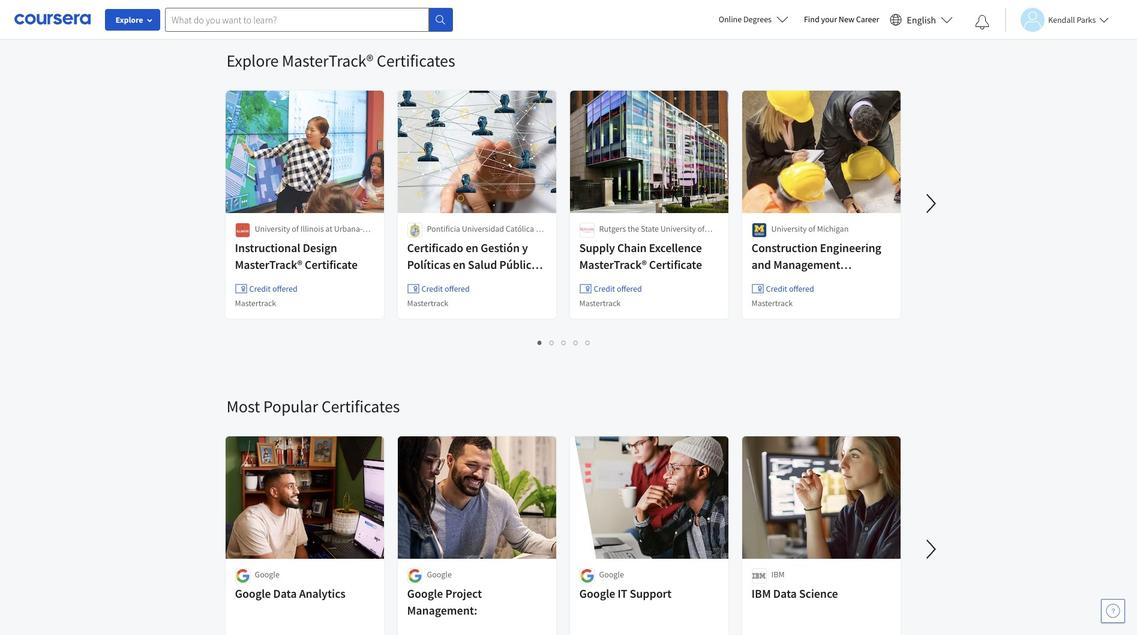 Task type: vqa. For each thing, say whether or not it's contained in the screenshot.
Degrees
yes



Task type: describe. For each thing, give the bounding box(es) containing it.
google right google icon
[[255, 569, 280, 580]]

list inside explore mastertrack® certificates carousel element
[[227, 336, 902, 349]]

gestión
[[481, 240, 520, 255]]

mastertrack® inside certificado en gestión y políticas en salud pública mastertrack® certificate
[[407, 274, 475, 289]]

certificado
[[407, 240, 464, 255]]

illinois
[[301, 223, 324, 234]]

university of illinois at urbana- champaign
[[255, 223, 363, 246]]

construction engineering and management mastertrack® certificate
[[752, 240, 882, 289]]

1 horizontal spatial new
[[839, 14, 855, 25]]

credit offered for and
[[766, 283, 815, 294]]

0 horizontal spatial en
[[453, 257, 466, 272]]

google down google icon
[[235, 586, 271, 601]]

find your new career
[[804, 14, 880, 25]]

support
[[630, 586, 672, 601]]

4
[[574, 337, 579, 348]]

y
[[522, 240, 528, 255]]

kendall parks button
[[1006, 8, 1110, 32]]

rutgers the state university of new jersey
[[599, 223, 705, 246]]

the
[[628, 223, 640, 234]]

supply
[[580, 240, 615, 255]]

google left it
[[580, 586, 616, 601]]

explore for explore mastertrack® certificates
[[227, 50, 279, 71]]

parks
[[1077, 14, 1097, 25]]

credit for supply chain excellence mastertrack® certificate
[[594, 283, 615, 294]]

1
[[538, 337, 543, 348]]

4 button
[[570, 336, 582, 349]]

state
[[641, 223, 659, 234]]

pública
[[500, 257, 538, 272]]

university inside the rutgers the state university of new jersey
[[661, 223, 696, 234]]

explore for explore
[[116, 14, 143, 25]]

offered for mastertrack®
[[273, 283, 298, 294]]

certificate inside construction engineering and management mastertrack® certificate
[[822, 274, 875, 289]]

credit for certificado en gestión y políticas en salud pública mastertrack® certificate
[[422, 283, 443, 294]]

rutgers
[[599, 223, 626, 234]]

1 button
[[534, 336, 546, 349]]

university of illinois at urbana-champaign image
[[235, 223, 250, 238]]

university for instructional
[[255, 223, 290, 234]]

certificates for most popular certificates
[[322, 396, 400, 417]]

project
[[446, 586, 482, 601]]

analytics
[[299, 586, 346, 601]]

google image
[[235, 569, 250, 584]]

online degrees
[[719, 14, 772, 25]]

design
[[303, 240, 337, 255]]

university for construction
[[772, 223, 807, 234]]

instructional design mastertrack® certificate
[[235, 240, 358, 272]]

certificado en gestión y políticas en salud pública mastertrack® certificate
[[407, 240, 538, 289]]

certificate inside supply chain excellence mastertrack® certificate
[[649, 257, 702, 272]]

What do you want to learn? text field
[[165, 8, 429, 32]]

chile
[[427, 235, 445, 246]]

certificates for explore mastertrack® certificates
[[377, 50, 455, 71]]

3
[[562, 337, 567, 348]]

salud
[[468, 257, 497, 272]]

rutgers the state university of new jersey image
[[580, 223, 595, 238]]

ibm for ibm
[[772, 569, 785, 580]]

mastertrack® inside instructional design mastertrack® certificate
[[235, 257, 303, 272]]

google up google project management:
[[427, 569, 452, 580]]

credit for instructional design mastertrack® certificate
[[249, 283, 271, 294]]

mastertrack for construction engineering and management mastertrack® certificate
[[752, 298, 793, 309]]

certificate inside certificado en gestión y políticas en salud pública mastertrack® certificate
[[477, 274, 530, 289]]

data for ibm
[[774, 586, 797, 601]]

explore mastertrack® certificates carousel element
[[221, 14, 1138, 360]]

1 list from the top
[[227, 0, 902, 3]]

ibm for ibm data science
[[752, 586, 771, 601]]

ibm data science
[[752, 586, 838, 601]]

jersey
[[617, 235, 640, 246]]

credit offered for mastertrack®
[[249, 283, 298, 294]]

of for instructional
[[292, 223, 299, 234]]

degrees
[[744, 14, 772, 25]]

popular
[[263, 396, 318, 417]]

google image for google it support
[[580, 569, 595, 584]]

mastertrack® inside supply chain excellence mastertrack® certificate
[[580, 257, 647, 272]]

google up it
[[599, 569, 624, 580]]

credit offered for excellence
[[594, 283, 642, 294]]

kendall
[[1049, 14, 1076, 25]]

engineering
[[820, 240, 882, 255]]

show notifications image
[[976, 15, 990, 29]]

most
[[227, 396, 260, 417]]

google project management:
[[407, 586, 482, 618]]

mastertrack for instructional design mastertrack® certificate
[[235, 298, 276, 309]]

coursera image
[[14, 10, 91, 29]]

offered for gestión
[[445, 283, 470, 294]]

most popular certificates
[[227, 396, 400, 417]]



Task type: locate. For each thing, give the bounding box(es) containing it.
credit for construction engineering and management mastertrack® certificate
[[766, 283, 788, 294]]

pontificia universidad católica de chile
[[427, 223, 545, 246]]

católica
[[506, 223, 534, 234]]

and
[[752, 257, 771, 272]]

4 offered from the left
[[789, 283, 815, 294]]

find your new career link
[[798, 12, 886, 27]]

1 horizontal spatial google image
[[580, 569, 595, 584]]

2 horizontal spatial of
[[809, 223, 816, 234]]

explore mastertrack® certificates
[[227, 50, 455, 71]]

data for google
[[273, 586, 297, 601]]

0 vertical spatial certificates
[[377, 50, 455, 71]]

1 horizontal spatial of
[[698, 223, 705, 234]]

your
[[822, 14, 838, 25]]

4 credit from the left
[[766, 283, 788, 294]]

0 horizontal spatial google image
[[407, 569, 422, 584]]

0 horizontal spatial explore
[[116, 14, 143, 25]]

mastertrack® down instructional
[[235, 257, 303, 272]]

mastertrack® inside construction engineering and management mastertrack® certificate
[[752, 274, 819, 289]]

0 vertical spatial list
[[227, 0, 902, 3]]

certificate inside instructional design mastertrack® certificate
[[305, 257, 358, 272]]

mastertrack
[[235, 298, 276, 309], [407, 298, 449, 309], [580, 298, 621, 309], [752, 298, 793, 309]]

certificate down design
[[305, 257, 358, 272]]

certificates
[[377, 50, 455, 71], [322, 396, 400, 417]]

credit down políticas
[[422, 283, 443, 294]]

universidad
[[462, 223, 504, 234]]

certificate down pública
[[477, 274, 530, 289]]

2 data from the left
[[774, 586, 797, 601]]

1 credit from the left
[[249, 283, 271, 294]]

google inside google project management:
[[407, 586, 443, 601]]

3 button
[[558, 336, 570, 349]]

certificate
[[305, 257, 358, 272], [649, 257, 702, 272], [477, 274, 530, 289], [822, 274, 875, 289]]

of up the excellence
[[698, 223, 705, 234]]

1 vertical spatial explore
[[227, 50, 279, 71]]

1 horizontal spatial university
[[661, 223, 696, 234]]

credit down instructional
[[249, 283, 271, 294]]

google data analytics
[[235, 586, 346, 601]]

google image up google it support
[[580, 569, 595, 584]]

instructional
[[235, 240, 300, 255]]

credit down the supply
[[594, 283, 615, 294]]

pontificia universidad católica de chile image
[[407, 223, 422, 238]]

ibm right ibm icon
[[772, 569, 785, 580]]

2
[[550, 337, 555, 348]]

credit down and
[[766, 283, 788, 294]]

of inside university of illinois at urbana- champaign
[[292, 223, 299, 234]]

google up management:
[[407, 586, 443, 601]]

management
[[774, 257, 841, 272]]

de
[[536, 223, 545, 234]]

offered for and
[[789, 283, 815, 294]]

university up "champaign"
[[255, 223, 290, 234]]

1 vertical spatial new
[[599, 235, 615, 246]]

explore button
[[105, 9, 160, 31]]

university
[[255, 223, 290, 234], [661, 223, 696, 234], [772, 223, 807, 234]]

credit offered down supply chain excellence mastertrack® certificate
[[594, 283, 642, 294]]

1 mastertrack from the left
[[235, 298, 276, 309]]

pontificia
[[427, 223, 460, 234]]

mastertrack® down the supply
[[580, 257, 647, 272]]

data left "analytics"
[[273, 586, 297, 601]]

2 button
[[546, 336, 558, 349]]

1 data from the left
[[273, 586, 297, 601]]

certificates inside explore mastertrack® certificates carousel element
[[377, 50, 455, 71]]

google
[[255, 569, 280, 580], [427, 569, 452, 580], [599, 569, 624, 580], [235, 586, 271, 601], [407, 586, 443, 601], [580, 586, 616, 601]]

5 button
[[582, 336, 594, 349]]

2 offered from the left
[[445, 283, 470, 294]]

of left illinois
[[292, 223, 299, 234]]

english
[[907, 14, 937, 26]]

new
[[839, 14, 855, 25], [599, 235, 615, 246]]

2 university from the left
[[661, 223, 696, 234]]

new inside the rutgers the state university of new jersey
[[599, 235, 615, 246]]

career
[[857, 14, 880, 25]]

urbana-
[[334, 223, 363, 234]]

0 horizontal spatial of
[[292, 223, 299, 234]]

4 mastertrack from the left
[[752, 298, 793, 309]]

english button
[[886, 0, 958, 39]]

credit
[[249, 283, 271, 294], [422, 283, 443, 294], [594, 283, 615, 294], [766, 283, 788, 294]]

university up the excellence
[[661, 223, 696, 234]]

0 vertical spatial explore
[[116, 14, 143, 25]]

new down the rutgers
[[599, 235, 615, 246]]

explore inside dropdown button
[[116, 14, 143, 25]]

2 horizontal spatial university
[[772, 223, 807, 234]]

google it support
[[580, 586, 672, 601]]

1 horizontal spatial explore
[[227, 50, 279, 71]]

next slide image
[[917, 535, 946, 564]]

excellence
[[649, 240, 702, 255]]

find
[[804, 14, 820, 25]]

google image for google project management:
[[407, 569, 422, 584]]

google image
[[407, 569, 422, 584], [580, 569, 595, 584]]

offered down supply chain excellence mastertrack® certificate
[[617, 283, 642, 294]]

of for construction
[[809, 223, 816, 234]]

3 credit from the left
[[594, 283, 615, 294]]

0 vertical spatial ibm
[[772, 569, 785, 580]]

0 vertical spatial new
[[839, 14, 855, 25]]

3 credit offered from the left
[[594, 283, 642, 294]]

1 credit offered from the left
[[249, 283, 298, 294]]

university of michigan image
[[752, 223, 767, 238]]

5
[[586, 337, 591, 348]]

university inside university of illinois at urbana- champaign
[[255, 223, 290, 234]]

3 offered from the left
[[617, 283, 642, 294]]

credit offered
[[249, 283, 298, 294], [422, 283, 470, 294], [594, 283, 642, 294], [766, 283, 815, 294]]

mastertrack down and
[[752, 298, 793, 309]]

2 credit from the left
[[422, 283, 443, 294]]

en
[[466, 240, 479, 255], [453, 257, 466, 272]]

0 vertical spatial en
[[466, 240, 479, 255]]

supply chain excellence mastertrack® certificate
[[580, 240, 702, 272]]

1 vertical spatial certificates
[[322, 396, 400, 417]]

data left science
[[774, 586, 797, 601]]

university of michigan
[[772, 223, 849, 234]]

ibm down ibm icon
[[752, 586, 771, 601]]

explore
[[116, 14, 143, 25], [227, 50, 279, 71]]

mastertrack® down políticas
[[407, 274, 475, 289]]

offered
[[273, 283, 298, 294], [445, 283, 470, 294], [617, 283, 642, 294], [789, 283, 815, 294]]

of left the michigan
[[809, 223, 816, 234]]

ibm image
[[752, 569, 767, 584]]

1 vertical spatial en
[[453, 257, 466, 272]]

1 vertical spatial list
[[227, 336, 902, 349]]

3 of from the left
[[809, 223, 816, 234]]

it
[[618, 586, 628, 601]]

None search field
[[165, 8, 453, 32]]

new right your
[[839, 14, 855, 25]]

of
[[292, 223, 299, 234], [698, 223, 705, 234], [809, 223, 816, 234]]

mastertrack® down what do you want to learn? text box
[[282, 50, 374, 71]]

champaign
[[255, 235, 295, 246]]

kendall parks
[[1049, 14, 1097, 25]]

list containing 1
[[227, 336, 902, 349]]

offered down management
[[789, 283, 815, 294]]

certificate down the excellence
[[649, 257, 702, 272]]

offered down salud
[[445, 283, 470, 294]]

2 google image from the left
[[580, 569, 595, 584]]

3 mastertrack from the left
[[580, 298, 621, 309]]

credit offered down instructional design mastertrack® certificate
[[249, 283, 298, 294]]

ibm
[[772, 569, 785, 580], [752, 586, 771, 601]]

online degrees button
[[709, 6, 798, 32]]

2 list from the top
[[227, 336, 902, 349]]

1 of from the left
[[292, 223, 299, 234]]

0 horizontal spatial university
[[255, 223, 290, 234]]

mastertrack for certificado en gestión y políticas en salud pública mastertrack® certificate
[[407, 298, 449, 309]]

list
[[227, 0, 902, 3], [227, 336, 902, 349]]

1 google image from the left
[[407, 569, 422, 584]]

1 vertical spatial ibm
[[752, 586, 771, 601]]

credit offered down management
[[766, 283, 815, 294]]

offered down instructional design mastertrack® certificate
[[273, 283, 298, 294]]

mastertrack down instructional
[[235, 298, 276, 309]]

0 horizontal spatial new
[[599, 235, 615, 246]]

certificates inside most popular certificates carousel element
[[322, 396, 400, 417]]

most popular certificates carousel element
[[221, 360, 1138, 635]]

science
[[800, 586, 838, 601]]

next slide image
[[917, 189, 946, 218]]

mastertrack® down management
[[752, 274, 819, 289]]

mastertrack down políticas
[[407, 298, 449, 309]]

online
[[719, 14, 742, 25]]

0 horizontal spatial ibm
[[752, 586, 771, 601]]

mastertrack for supply chain excellence mastertrack® certificate
[[580, 298, 621, 309]]

2 mastertrack from the left
[[407, 298, 449, 309]]

1 horizontal spatial data
[[774, 586, 797, 601]]

credit offered down políticas
[[422, 283, 470, 294]]

at
[[326, 223, 333, 234]]

en up salud
[[466, 240, 479, 255]]

data
[[273, 586, 297, 601], [774, 586, 797, 601]]

construction
[[752, 240, 818, 255]]

michigan
[[818, 223, 849, 234]]

mastertrack®
[[282, 50, 374, 71], [235, 257, 303, 272], [580, 257, 647, 272], [407, 274, 475, 289], [752, 274, 819, 289]]

1 horizontal spatial ibm
[[772, 569, 785, 580]]

3 university from the left
[[772, 223, 807, 234]]

google image up google project management:
[[407, 569, 422, 584]]

1 horizontal spatial en
[[466, 240, 479, 255]]

chain
[[618, 240, 647, 255]]

credit offered for gestión
[[422, 283, 470, 294]]

of inside the rutgers the state university of new jersey
[[698, 223, 705, 234]]

2 credit offered from the left
[[422, 283, 470, 294]]

políticas
[[407, 257, 451, 272]]

2 of from the left
[[698, 223, 705, 234]]

mastertrack up 5
[[580, 298, 621, 309]]

1 university from the left
[[255, 223, 290, 234]]

en left salud
[[453, 257, 466, 272]]

certificate down engineering
[[822, 274, 875, 289]]

0 horizontal spatial data
[[273, 586, 297, 601]]

4 credit offered from the left
[[766, 283, 815, 294]]

offered for excellence
[[617, 283, 642, 294]]

1 offered from the left
[[273, 283, 298, 294]]

university up construction
[[772, 223, 807, 234]]

help center image
[[1106, 604, 1121, 618]]

management:
[[407, 603, 478, 618]]



